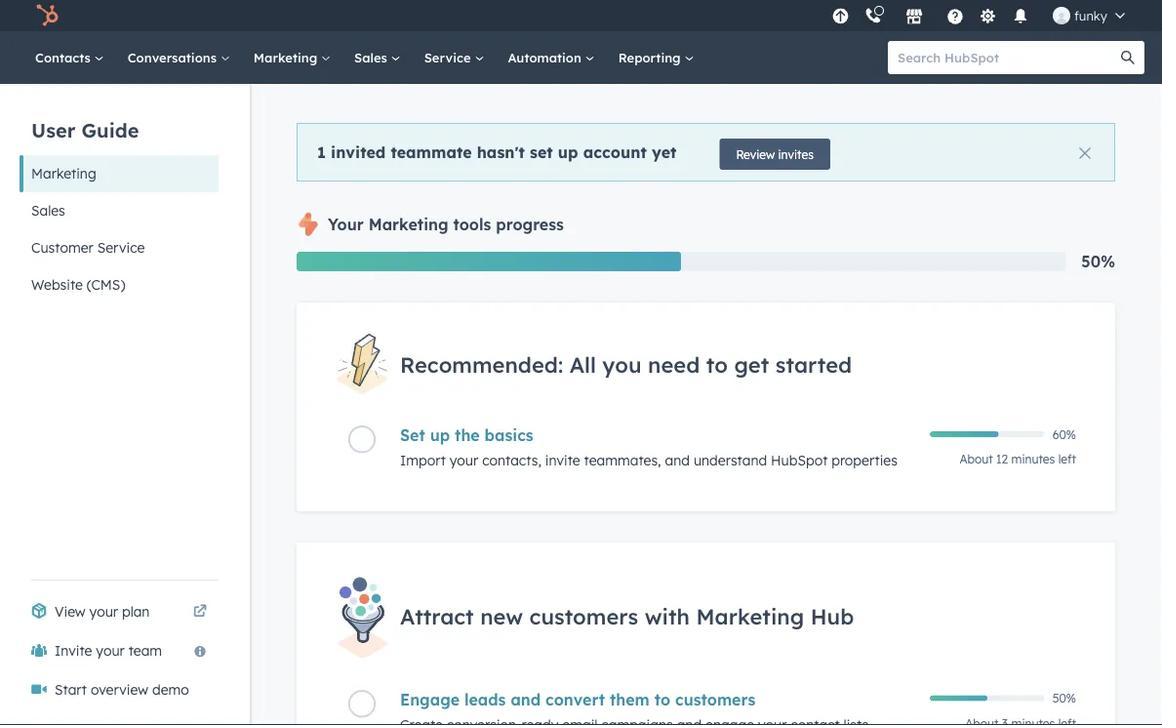 Task type: vqa. For each thing, say whether or not it's contained in the screenshot.
Website
yes



Task type: locate. For each thing, give the bounding box(es) containing it.
sales inside sales link
[[354, 49, 391, 65]]

tools
[[453, 215, 491, 234]]

yet
[[652, 142, 677, 162]]

overview
[[91, 681, 148, 698]]

sales button
[[20, 192, 219, 229]]

up
[[558, 142, 579, 162], [430, 426, 450, 445]]

your
[[328, 215, 364, 234]]

your
[[450, 452, 479, 469], [89, 603, 118, 620], [96, 642, 125, 659]]

convert
[[546, 690, 605, 709]]

to left the get
[[707, 351, 728, 378]]

progress
[[496, 215, 564, 234]]

invite
[[546, 452, 581, 469]]

1 vertical spatial and
[[511, 690, 541, 709]]

marketing down user
[[31, 165, 96, 182]]

2 vertical spatial your
[[96, 642, 125, 659]]

service right sales link
[[424, 49, 475, 65]]

marketing left sales link
[[254, 49, 321, 65]]

0 vertical spatial up
[[558, 142, 579, 162]]

marketplaces image
[[906, 9, 923, 26]]

1 horizontal spatial up
[[558, 142, 579, 162]]

marketing link
[[242, 31, 343, 84]]

link opens in a new window image
[[193, 605, 207, 619]]

get
[[735, 351, 770, 378]]

up left the
[[430, 426, 450, 445]]

service down sales button
[[97, 239, 145, 256]]

customer service button
[[20, 229, 219, 267]]

1 vertical spatial customers
[[676, 690, 756, 709]]

up right set
[[558, 142, 579, 162]]

hub
[[811, 603, 854, 630]]

your inside invite your team button
[[96, 642, 125, 659]]

funky button
[[1042, 0, 1137, 31]]

your down the
[[450, 452, 479, 469]]

marketing right your
[[369, 215, 449, 234]]

started
[[776, 351, 852, 378]]

funky menu
[[827, 0, 1139, 31]]

0 horizontal spatial sales
[[31, 202, 65, 219]]

0 vertical spatial 50%
[[1082, 252, 1116, 271]]

about
[[960, 452, 993, 467]]

and right leads
[[511, 690, 541, 709]]

engage leads and convert them to customers
[[400, 690, 756, 709]]

customer
[[31, 239, 94, 256]]

0 horizontal spatial service
[[97, 239, 145, 256]]

[object object] complete progress bar for recommended: all you need to get started
[[930, 432, 999, 438]]

0 vertical spatial sales
[[354, 49, 391, 65]]

and
[[665, 452, 690, 469], [511, 690, 541, 709]]

teammate
[[391, 142, 472, 162]]

customers right them at the bottom right of page
[[676, 690, 756, 709]]

conversations
[[128, 49, 220, 65]]

set up the basics button
[[400, 426, 919, 445]]

your left plan
[[89, 603, 118, 620]]

contacts
[[35, 49, 94, 65]]

all
[[570, 351, 596, 378]]

to right them at the bottom right of page
[[655, 690, 671, 709]]

settings image
[[980, 8, 997, 26]]

your inside view your plan link
[[89, 603, 118, 620]]

customers
[[530, 603, 639, 630], [676, 690, 756, 709]]

2 [object object] complete progress bar from the top
[[930, 696, 988, 701]]

1 horizontal spatial sales
[[354, 49, 391, 65]]

1 [object object] complete progress bar from the top
[[930, 432, 999, 438]]

sales
[[354, 49, 391, 65], [31, 202, 65, 219]]

1 vertical spatial sales
[[31, 202, 65, 219]]

1 vertical spatial [object object] complete progress bar
[[930, 696, 988, 701]]

invited
[[331, 142, 386, 162]]

0 vertical spatial customers
[[530, 603, 639, 630]]

50%
[[1082, 252, 1116, 271], [1053, 691, 1077, 706]]

account
[[584, 142, 647, 162]]

link opens in a new window image
[[193, 600, 207, 624]]

plan
[[122, 603, 150, 620]]

your left team
[[96, 642, 125, 659]]

1 horizontal spatial to
[[707, 351, 728, 378]]

1
[[317, 142, 326, 162]]

set
[[400, 426, 425, 445]]

0 horizontal spatial customers
[[530, 603, 639, 630]]

teammates,
[[584, 452, 662, 469]]

sales right 'marketing' link
[[354, 49, 391, 65]]

your inside set up the basics import your contacts, invite teammates, and understand hubspot properties
[[450, 452, 479, 469]]

[object object] complete progress bar
[[930, 432, 999, 438], [930, 696, 988, 701]]

0 vertical spatial [object object] complete progress bar
[[930, 432, 999, 438]]

marketing left hub
[[696, 603, 805, 630]]

1 horizontal spatial service
[[424, 49, 475, 65]]

and inside set up the basics import your contacts, invite teammates, and understand hubspot properties
[[665, 452, 690, 469]]

customers right new
[[530, 603, 639, 630]]

start overview demo link
[[20, 671, 219, 710]]

review invites button
[[720, 139, 831, 170]]

sales up customer
[[31, 202, 65, 219]]

your marketing tools progress
[[328, 215, 564, 234]]

and down the set up the basics button
[[665, 452, 690, 469]]

0 vertical spatial and
[[665, 452, 690, 469]]

website (cms)
[[31, 276, 125, 293]]

need
[[648, 351, 700, 378]]

start overview demo
[[55, 681, 189, 698]]

0 vertical spatial your
[[450, 452, 479, 469]]

1 vertical spatial your
[[89, 603, 118, 620]]

1 vertical spatial service
[[97, 239, 145, 256]]

1 vertical spatial up
[[430, 426, 450, 445]]

1 horizontal spatial and
[[665, 452, 690, 469]]

recommended:
[[400, 351, 563, 378]]

upgrade link
[[829, 5, 853, 26]]

settings link
[[976, 5, 1001, 26]]

marketing
[[254, 49, 321, 65], [31, 165, 96, 182], [369, 215, 449, 234], [696, 603, 805, 630]]

marketing inside button
[[31, 165, 96, 182]]

1 vertical spatial 50%
[[1053, 691, 1077, 706]]

1 horizontal spatial customers
[[676, 690, 756, 709]]

0 horizontal spatial up
[[430, 426, 450, 445]]

12
[[997, 452, 1009, 467]]

your for team
[[96, 642, 125, 659]]

customer service
[[31, 239, 145, 256]]

view your plan link
[[20, 593, 219, 632]]

automation link
[[496, 31, 607, 84]]

to
[[707, 351, 728, 378], [655, 690, 671, 709]]

[object object] complete progress bar for attract new customers with marketing hub
[[930, 696, 988, 701]]

contacts link
[[23, 31, 116, 84]]

sales link
[[343, 31, 413, 84]]

0 horizontal spatial to
[[655, 690, 671, 709]]

left
[[1059, 452, 1077, 467]]

1 vertical spatial to
[[655, 690, 671, 709]]

website (cms) button
[[20, 267, 219, 304]]

new
[[480, 603, 523, 630]]

service inside "button"
[[97, 239, 145, 256]]

import
[[400, 452, 446, 469]]

service
[[424, 49, 475, 65], [97, 239, 145, 256]]

0 vertical spatial service
[[424, 49, 475, 65]]

with
[[645, 603, 690, 630]]



Task type: describe. For each thing, give the bounding box(es) containing it.
basics
[[485, 426, 534, 445]]

60%
[[1053, 427, 1077, 442]]

view your plan
[[55, 603, 150, 620]]

notifications button
[[1004, 0, 1038, 31]]

(cms)
[[87, 276, 125, 293]]

set
[[530, 142, 553, 162]]

help button
[[939, 0, 972, 31]]

leads
[[465, 690, 506, 709]]

funky
[[1075, 7, 1108, 23]]

user guide
[[31, 118, 139, 142]]

reporting link
[[607, 31, 706, 84]]

service link
[[413, 31, 496, 84]]

your marketing tools progress progress bar
[[297, 252, 682, 271]]

hubspot link
[[23, 4, 73, 27]]

review invites
[[736, 147, 814, 162]]

about 12 minutes left
[[960, 452, 1077, 467]]

review
[[736, 147, 775, 162]]

automation
[[508, 49, 585, 65]]

help image
[[947, 9, 964, 26]]

invite
[[55, 642, 92, 659]]

them
[[610, 690, 650, 709]]

0 horizontal spatial and
[[511, 690, 541, 709]]

up inside alert
[[558, 142, 579, 162]]

calling icon button
[[857, 3, 890, 29]]

understand
[[694, 452, 767, 469]]

notifications image
[[1012, 9, 1030, 26]]

website
[[31, 276, 83, 293]]

you
[[603, 351, 642, 378]]

hubspot
[[771, 452, 828, 469]]

set up the basics import your contacts, invite teammates, and understand hubspot properties
[[400, 426, 898, 469]]

engage leads and convert them to customers button
[[400, 690, 919, 709]]

close image
[[1080, 147, 1091, 159]]

search image
[[1122, 51, 1135, 64]]

marketplaces button
[[894, 0, 935, 31]]

minutes
[[1012, 452, 1056, 467]]

hasn't
[[477, 142, 525, 162]]

upgrade image
[[832, 8, 850, 26]]

demo
[[152, 681, 189, 698]]

1 invited teammate hasn't set up account yet
[[317, 142, 677, 162]]

the
[[455, 426, 480, 445]]

funky town image
[[1053, 7, 1071, 24]]

Search HubSpot search field
[[888, 41, 1128, 74]]

invites
[[779, 147, 814, 162]]

reporting
[[619, 49, 685, 65]]

hubspot image
[[35, 4, 59, 27]]

sales inside sales button
[[31, 202, 65, 219]]

search button
[[1112, 41, 1145, 74]]

invite your team
[[55, 642, 162, 659]]

0 horizontal spatial 50%
[[1053, 691, 1077, 706]]

recommended: all you need to get started
[[400, 351, 852, 378]]

0 vertical spatial to
[[707, 351, 728, 378]]

contacts,
[[482, 452, 542, 469]]

invite your team button
[[20, 632, 219, 671]]

calling icon image
[[865, 8, 882, 25]]

conversations link
[[116, 31, 242, 84]]

user guide views element
[[20, 84, 219, 304]]

start
[[55, 681, 87, 698]]

guide
[[82, 118, 139, 142]]

1 horizontal spatial 50%
[[1082, 252, 1116, 271]]

attract new customers with marketing hub
[[400, 603, 854, 630]]

user
[[31, 118, 76, 142]]

your for plan
[[89, 603, 118, 620]]

up inside set up the basics import your contacts, invite teammates, and understand hubspot properties
[[430, 426, 450, 445]]

attract
[[400, 603, 474, 630]]

team
[[129, 642, 162, 659]]

engage
[[400, 690, 460, 709]]

properties
[[832, 452, 898, 469]]

view
[[55, 603, 86, 620]]

marketing button
[[20, 155, 219, 192]]

1 invited teammate hasn't set up account yet alert
[[297, 123, 1116, 182]]



